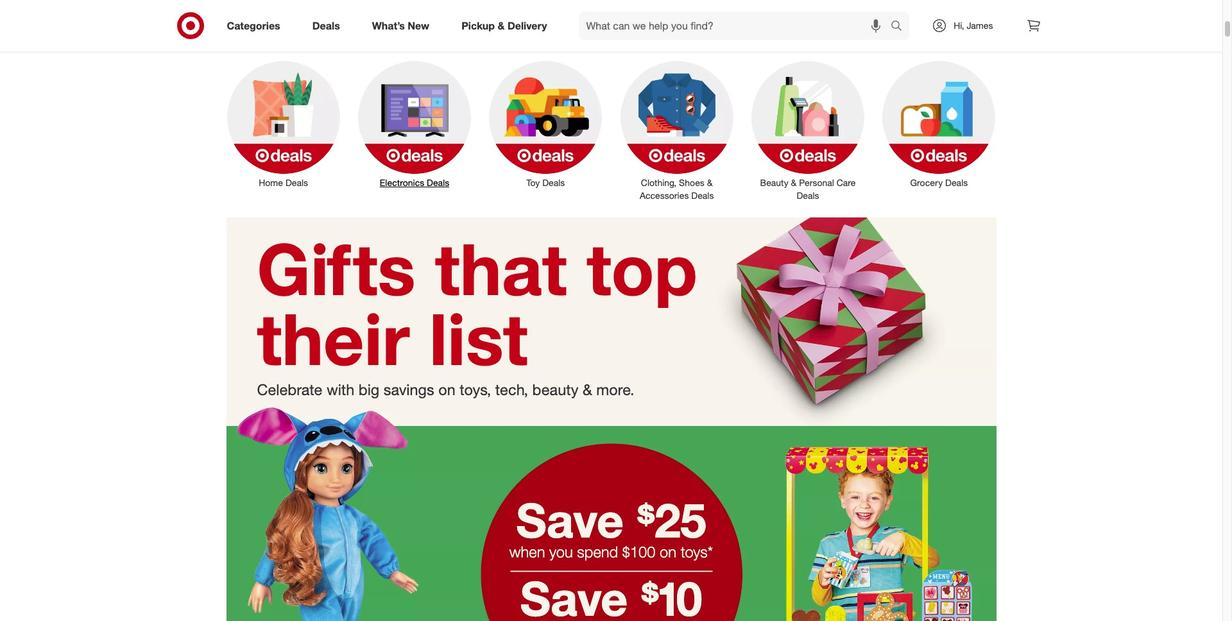 Task type: describe. For each thing, give the bounding box(es) containing it.
deals left what's
[[312, 19, 340, 32]]

delivery
[[508, 19, 547, 32]]

beauty
[[532, 381, 579, 399]]

what's new link
[[361, 12, 446, 40]]

categories
[[227, 19, 280, 32]]

accessories
[[640, 190, 689, 201]]

clothing,
[[641, 177, 677, 188]]

on inside the gifts that top their list celebrate with big savings on toys, tech, beauty & more.
[[439, 381, 456, 399]]

gifts
[[257, 226, 416, 312]]

grocery deals link
[[874, 58, 1005, 189]]

save $25 when you spend $100 on toys*
[[510, 491, 713, 561]]

categories link
[[216, 12, 296, 40]]

What can we help you find? suggestions appear below search field
[[579, 12, 894, 40]]

list
[[429, 296, 528, 382]]

toy deals link
[[480, 58, 611, 189]]

hi, james
[[954, 20, 993, 31]]

care
[[837, 177, 856, 188]]

shoes
[[679, 177, 705, 188]]

top
[[587, 226, 698, 312]]

clothing, shoes & accessories deals link
[[611, 58, 743, 202]]

more.
[[596, 381, 635, 399]]

home deals
[[259, 177, 308, 188]]

what's
[[372, 19, 405, 32]]

& inside clothing, shoes & accessories deals
[[707, 177, 713, 188]]

save
[[516, 491, 624, 548]]

electronics deals link
[[349, 58, 480, 189]]

deals right electronics
[[427, 177, 449, 188]]

deals right toy
[[542, 177, 565, 188]]

spend
[[577, 543, 618, 561]]

pickup & delivery link
[[451, 12, 563, 40]]

search button
[[885, 12, 916, 42]]

their
[[257, 296, 410, 382]]

deals link
[[301, 12, 356, 40]]

savings
[[384, 381, 434, 399]]

pickup
[[462, 19, 495, 32]]

search
[[885, 20, 916, 33]]



Task type: locate. For each thing, give the bounding box(es) containing it.
personal
[[799, 177, 834, 188]]

beauty
[[760, 177, 789, 188]]

& left the more.
[[583, 381, 592, 399]]

deals down shoes
[[691, 190, 714, 201]]

&
[[498, 19, 505, 32], [707, 177, 713, 188], [791, 177, 797, 188], [583, 381, 592, 399]]

& right shoes
[[707, 177, 713, 188]]

& right beauty
[[791, 177, 797, 188]]

pickup & delivery
[[462, 19, 547, 32]]

electronics
[[380, 177, 424, 188]]

0 horizontal spatial on
[[439, 381, 456, 399]]

hi,
[[954, 20, 964, 31]]

big
[[359, 381, 380, 399]]

celebrate
[[257, 381, 322, 399]]

deals right grocery at top
[[945, 177, 968, 188]]

& right pickup
[[498, 19, 505, 32]]

deals inside clothing, shoes & accessories deals
[[691, 190, 714, 201]]

home
[[259, 177, 283, 188]]

that
[[435, 226, 567, 312]]

you
[[549, 543, 573, 561]]

clothing, shoes & accessories deals
[[640, 177, 714, 201]]

toys,
[[460, 381, 491, 399]]

new
[[408, 19, 430, 32]]

deals right home
[[286, 177, 308, 188]]

on inside save $25 when you spend $100 on toys*
[[660, 543, 677, 561]]

deals down personal
[[797, 190, 819, 201]]

$25
[[637, 491, 707, 548]]

& inside beauty & personal care deals
[[791, 177, 797, 188]]

tech,
[[495, 381, 528, 399]]

beauty & personal care deals
[[760, 177, 856, 201]]

grocery deals
[[910, 177, 968, 188]]

& inside the gifts that top their list celebrate with big savings on toys, tech, beauty & more.
[[583, 381, 592, 399]]

toy
[[527, 177, 540, 188]]

when
[[510, 543, 545, 561]]

0 vertical spatial on
[[439, 381, 456, 399]]

on left "toys*"
[[660, 543, 677, 561]]

deals inside beauty & personal care deals
[[797, 190, 819, 201]]

$100
[[622, 543, 656, 561]]

on left toys,
[[439, 381, 456, 399]]

home deals link
[[218, 58, 349, 189]]

beauty & personal care deals link
[[743, 58, 874, 202]]

1 horizontal spatial on
[[660, 543, 677, 561]]

toys*
[[681, 543, 713, 561]]

with
[[327, 381, 354, 399]]

deals
[[312, 19, 340, 32], [286, 177, 308, 188], [427, 177, 449, 188], [542, 177, 565, 188], [945, 177, 968, 188], [691, 190, 714, 201], [797, 190, 819, 201]]

electronics deals
[[380, 177, 449, 188]]

what's new
[[372, 19, 430, 32]]

gifts that top their list celebrate with big savings on toys, tech, beauty & more.
[[257, 226, 698, 399]]

1 vertical spatial on
[[660, 543, 677, 561]]

james
[[967, 20, 993, 31]]

grocery
[[910, 177, 943, 188]]

on
[[439, 381, 456, 399], [660, 543, 677, 561]]

toy deals
[[527, 177, 565, 188]]



Task type: vqa. For each thing, say whether or not it's contained in the screenshot.
third "add to cart" from the left
no



